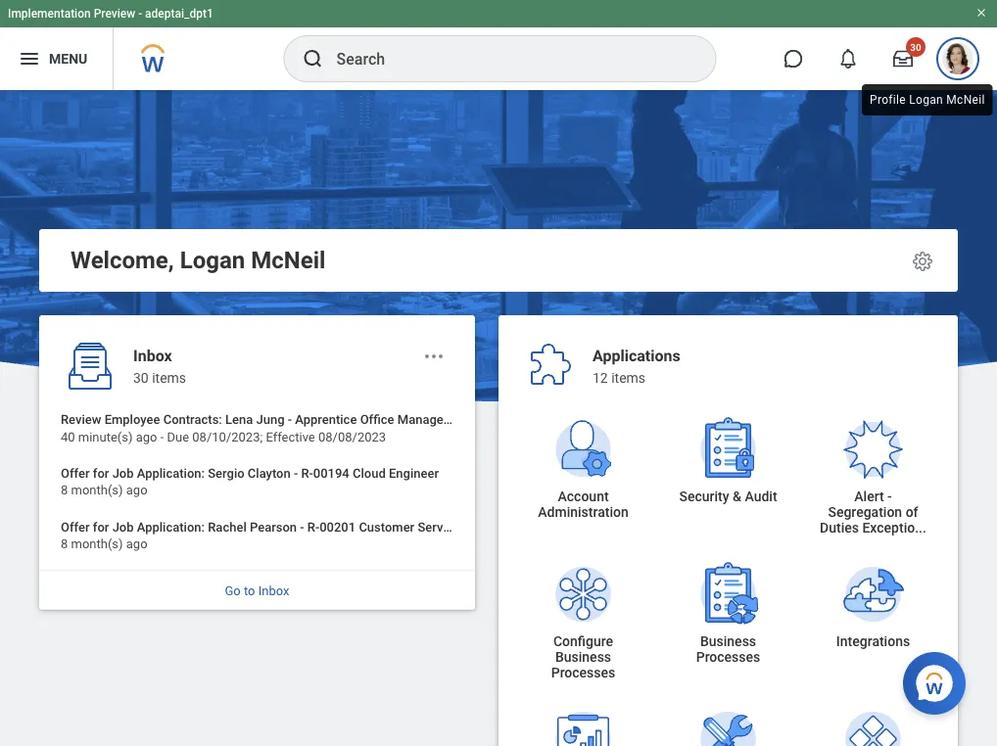 Task type: vqa. For each thing, say whether or not it's contained in the screenshot.
McNeil inside the tooltip
yes



Task type: locate. For each thing, give the bounding box(es) containing it.
sergio
[[208, 466, 245, 481]]

job for ago
[[112, 466, 134, 481]]

r- right "clayton"
[[301, 466, 313, 481]]

2 application: from the top
[[137, 520, 205, 535]]

business
[[700, 633, 756, 650], [555, 649, 611, 665]]

0 vertical spatial 08/08/2023
[[494, 413, 562, 427]]

8
[[61, 483, 68, 498], [61, 537, 68, 552]]

0 vertical spatial logan
[[909, 93, 944, 107]]

1 vertical spatial offer
[[61, 520, 90, 535]]

1 vertical spatial inbox
[[258, 583, 290, 598]]

mcneil
[[947, 93, 985, 107], [251, 246, 326, 274]]

items for inbox
[[152, 370, 186, 386]]

- right alert on the bottom right of page
[[888, 488, 892, 505]]

job inside offer for job application: rachel pearson - r-00201 customer service representative 8 month(s) ago
[[112, 520, 134, 535]]

business inside configure business processes
[[555, 649, 611, 665]]

logan inside tooltip
[[909, 93, 944, 107]]

ago inside offer for job application: rachel pearson - r-00201 customer service representative 8 month(s) ago
[[126, 537, 148, 552]]

2 items from the left
[[612, 370, 646, 386]]

application:
[[137, 466, 205, 481], [137, 520, 205, 535]]

0 vertical spatial offer
[[61, 466, 90, 481]]

0 vertical spatial job
[[112, 466, 134, 481]]

preview
[[94, 7, 135, 21]]

0 vertical spatial for
[[93, 466, 109, 481]]

2 month(s) from the top
[[71, 537, 123, 552]]

mcneil inside tooltip
[[947, 93, 985, 107]]

processes
[[696, 649, 761, 665], [551, 665, 616, 681]]

08/08/2023 right on
[[494, 413, 562, 427]]

logan right profile
[[909, 93, 944, 107]]

- right pearson
[[300, 520, 304, 535]]

0 horizontal spatial logan
[[180, 246, 245, 274]]

1 vertical spatial 08/08/2023
[[318, 430, 386, 444]]

1 horizontal spatial inbox
[[258, 583, 290, 598]]

notifications large image
[[839, 49, 858, 69]]

ago
[[136, 430, 157, 444], [126, 483, 148, 498], [126, 537, 148, 552]]

job inside "offer for job application: sergio clayton - r-00194 cloud engineer 8 month(s) ago"
[[112, 466, 134, 481]]

0 vertical spatial ago
[[136, 430, 157, 444]]

administration
[[538, 504, 629, 520]]

application: left rachel
[[137, 520, 205, 535]]

configure business processes
[[551, 633, 616, 681]]

r- for 00194
[[301, 466, 313, 481]]

ago inside "offer for job application: sergio clayton - r-00194 cloud engineer 8 month(s) ago"
[[126, 483, 148, 498]]

r- inside "offer for job application: sergio clayton - r-00194 cloud engineer 8 month(s) ago"
[[301, 466, 313, 481]]

1 vertical spatial ago
[[126, 483, 148, 498]]

-
[[138, 7, 142, 21], [288, 413, 292, 427], [160, 430, 164, 444], [294, 466, 298, 481], [888, 488, 892, 505], [300, 520, 304, 535]]

offer inside "offer for job application: sergio clayton - r-00194 cloud engineer 8 month(s) ago"
[[61, 466, 90, 481]]

month(s)
[[71, 483, 123, 498], [71, 537, 123, 552]]

0 vertical spatial r-
[[301, 466, 313, 481]]

offer for 8
[[61, 520, 90, 535]]

0 horizontal spatial processes
[[551, 665, 616, 681]]

1 for from the top
[[93, 466, 109, 481]]

0 horizontal spatial items
[[152, 370, 186, 386]]

ago inside review employee contracts: lena jung - apprentice office management on 08/08/2023 40 minute(s) ago - due 08/10/2023; effective 08/08/2023
[[136, 430, 157, 444]]

profile logan mcneil image
[[943, 43, 974, 78]]

job
[[112, 466, 134, 481], [112, 520, 134, 535]]

1 job from the top
[[112, 466, 134, 481]]

for inside offer for job application: rachel pearson - r-00201 customer service representative 8 month(s) ago
[[93, 520, 109, 535]]

items down applications at the top of the page
[[612, 370, 646, 386]]

month(s) inside "offer for job application: sergio clayton - r-00194 cloud engineer 8 month(s) ago"
[[71, 483, 123, 498]]

1 horizontal spatial processes
[[696, 649, 761, 665]]

logan for welcome,
[[180, 246, 245, 274]]

logan right welcome, on the left of page
[[180, 246, 245, 274]]

1 horizontal spatial mcneil
[[947, 93, 985, 107]]

ago for contracts:
[[136, 430, 157, 444]]

1 vertical spatial job
[[112, 520, 134, 535]]

00201
[[320, 520, 356, 535]]

effective
[[266, 430, 315, 444]]

0 horizontal spatial inbox
[[133, 347, 172, 365]]

on
[[476, 413, 490, 427]]

menu banner
[[0, 0, 997, 90]]

integrations
[[837, 633, 910, 650]]

search image
[[301, 47, 325, 71]]

due
[[167, 430, 189, 444]]

r- inside offer for job application: rachel pearson - r-00201 customer service representative 8 month(s) ago
[[307, 520, 320, 535]]

configure applications image
[[911, 250, 935, 273]]

close environment banner image
[[976, 7, 988, 19]]

r-
[[301, 466, 313, 481], [307, 520, 320, 535]]

2 vertical spatial ago
[[126, 537, 148, 552]]

- up effective
[[288, 413, 292, 427]]

1 application: from the top
[[137, 466, 205, 481]]

2 8 from the top
[[61, 537, 68, 552]]

1 8 from the top
[[61, 483, 68, 498]]

job for month(s)
[[112, 520, 134, 535]]

1 horizontal spatial business
[[700, 633, 756, 650]]

1 vertical spatial mcneil
[[251, 246, 326, 274]]

1 vertical spatial 30
[[133, 370, 149, 386]]

items inside 'inbox 30 items'
[[152, 370, 186, 386]]

- right 'preview'
[[138, 7, 142, 21]]

Search Workday  search field
[[337, 37, 676, 80]]

application: inside offer for job application: rachel pearson - r-00201 customer service representative 8 month(s) ago
[[137, 520, 205, 535]]

configure
[[554, 633, 613, 650]]

audit
[[745, 488, 778, 505]]

application: inside "offer for job application: sergio clayton - r-00194 cloud engineer 8 month(s) ago"
[[137, 466, 205, 481]]

for inside "offer for job application: sergio clayton - r-00194 cloud engineer 8 month(s) ago"
[[93, 466, 109, 481]]

- right "clayton"
[[294, 466, 298, 481]]

items up contracts:
[[152, 370, 186, 386]]

inbox up employee
[[133, 347, 172, 365]]

inbox 30 items
[[133, 347, 186, 386]]

1 vertical spatial r-
[[307, 520, 320, 535]]

30 button
[[882, 37, 926, 80]]

logan
[[909, 93, 944, 107], [180, 246, 245, 274]]

exceptio
[[863, 520, 915, 536]]

0 vertical spatial 30
[[910, 41, 922, 53]]

1 vertical spatial month(s)
[[71, 537, 123, 552]]

1 month(s) from the top
[[71, 483, 123, 498]]

2 for from the top
[[93, 520, 109, 535]]

menu
[[49, 51, 87, 67]]

30 left profile logan mcneil icon
[[910, 41, 922, 53]]

account
[[558, 488, 609, 505]]

rachel
[[208, 520, 247, 535]]

1 items from the left
[[152, 370, 186, 386]]

30
[[910, 41, 922, 53], [133, 370, 149, 386]]

1 vertical spatial application:
[[137, 520, 205, 535]]

1 horizontal spatial logan
[[909, 93, 944, 107]]

0 vertical spatial application:
[[137, 466, 205, 481]]

inbox
[[133, 347, 172, 365], [258, 583, 290, 598]]

0 vertical spatial month(s)
[[71, 483, 123, 498]]

08/08/2023
[[494, 413, 562, 427], [318, 430, 386, 444]]

8 inside "offer for job application: sergio clayton - r-00194 cloud engineer 8 month(s) ago"
[[61, 483, 68, 498]]

1 horizontal spatial items
[[612, 370, 646, 386]]

offer for job application: sergio clayton - r-00194 cloud engineer 8 month(s) ago
[[61, 466, 439, 498]]

security
[[679, 488, 729, 505]]

1 horizontal spatial 30
[[910, 41, 922, 53]]

application: down due
[[137, 466, 205, 481]]

0 vertical spatial 8
[[61, 483, 68, 498]]

2 offer from the top
[[61, 520, 90, 535]]

r- right pearson
[[307, 520, 320, 535]]

jung
[[256, 413, 285, 427]]

business processes
[[696, 633, 761, 665]]

0 vertical spatial inbox
[[133, 347, 172, 365]]

1 vertical spatial 8
[[61, 537, 68, 552]]

items inside applications 12 items
[[612, 370, 646, 386]]

offer inside offer for job application: rachel pearson - r-00201 customer service representative 8 month(s) ago
[[61, 520, 90, 535]]

inbox right to
[[258, 583, 290, 598]]

implementation preview -   adeptai_dpt1
[[8, 7, 213, 21]]

1 vertical spatial for
[[93, 520, 109, 535]]

0 horizontal spatial 30
[[133, 370, 149, 386]]

- left due
[[160, 430, 164, 444]]

- inside "offer for job application: sergio clayton - r-00194 cloud engineer 8 month(s) ago"
[[294, 466, 298, 481]]

of
[[906, 504, 919, 520]]

1 vertical spatial logan
[[180, 246, 245, 274]]

to
[[244, 583, 255, 598]]

implementation
[[8, 7, 91, 21]]

1 offer from the top
[[61, 466, 90, 481]]

offer
[[61, 466, 90, 481], [61, 520, 90, 535]]

profile logan mcneil
[[870, 93, 985, 107]]

08/08/2023 down office
[[318, 430, 386, 444]]

0 horizontal spatial mcneil
[[251, 246, 326, 274]]

menu button
[[0, 27, 113, 90]]

2 job from the top
[[112, 520, 134, 535]]

for for month(s)
[[93, 520, 109, 535]]

30 up employee
[[133, 370, 149, 386]]

security & audit
[[679, 488, 778, 505]]

review employee contracts: lena jung - apprentice office management on 08/08/2023 40 minute(s) ago - due 08/10/2023; effective 08/08/2023
[[61, 413, 562, 444]]

0 vertical spatial mcneil
[[947, 93, 985, 107]]

items
[[152, 370, 186, 386], [612, 370, 646, 386]]

0 horizontal spatial business
[[555, 649, 611, 665]]

apprentice
[[295, 413, 357, 427]]

for
[[93, 466, 109, 481], [93, 520, 109, 535]]



Task type: describe. For each thing, give the bounding box(es) containing it.
lena
[[225, 413, 253, 427]]

employee
[[104, 413, 160, 427]]

minute(s)
[[78, 430, 133, 444]]

- inside offer for job application: rachel pearson - r-00201 customer service representative 8 month(s) ago
[[300, 520, 304, 535]]

application: for sergio
[[137, 466, 205, 481]]

0 horizontal spatial 08/08/2023
[[318, 430, 386, 444]]

offer for job application: rachel pearson - r-00201 customer service representative 8 month(s) ago
[[61, 520, 548, 552]]

items for applications
[[612, 370, 646, 386]]

security & audit link
[[656, 394, 801, 539]]

profile logan mcneil tooltip
[[858, 80, 997, 120]]

justify image
[[18, 47, 41, 71]]

application: for rachel
[[137, 520, 205, 535]]

inbox inside button
[[258, 583, 290, 598]]

customer
[[359, 520, 415, 535]]

applications
[[593, 347, 681, 365]]

00194
[[313, 466, 350, 481]]

1 horizontal spatial 08/08/2023
[[494, 413, 562, 427]]

- inside alert - segregation of duties exceptio ...
[[888, 488, 892, 505]]

go
[[225, 583, 241, 598]]

segregation
[[828, 504, 903, 520]]

8 inside offer for job application: rachel pearson - r-00201 customer service representative 8 month(s) ago
[[61, 537, 68, 552]]

review
[[61, 413, 101, 427]]

logan for profile
[[909, 93, 944, 107]]

r- for 00201
[[307, 520, 320, 535]]

contracts:
[[163, 413, 222, 427]]

30 inside 'button'
[[910, 41, 922, 53]]

welcome,
[[71, 246, 174, 274]]

adeptai_dpt1
[[145, 7, 213, 21]]

office
[[360, 413, 394, 427]]

mcneil for profile logan mcneil
[[947, 93, 985, 107]]

ago for job
[[126, 483, 148, 498]]

clayton
[[248, 466, 291, 481]]

welcome, logan mcneil
[[71, 246, 326, 274]]

- inside "menu" banner
[[138, 7, 142, 21]]

alert
[[855, 488, 884, 505]]

for for ago
[[93, 466, 109, 481]]

integrations link
[[801, 539, 946, 684]]

engineer
[[389, 466, 439, 481]]

&
[[733, 488, 742, 505]]

go to inbox button
[[39, 571, 475, 610]]

30 inside 'inbox 30 items'
[[133, 370, 149, 386]]

management
[[398, 413, 473, 427]]

offer for month(s)
[[61, 466, 90, 481]]

related actions image
[[422, 345, 446, 368]]

month(s) inside offer for job application: rachel pearson - r-00201 customer service representative 8 month(s) ago
[[71, 537, 123, 552]]

applications 12 items
[[593, 347, 681, 386]]

account administration
[[538, 488, 629, 520]]

go to inbox
[[225, 583, 290, 598]]

pearson
[[250, 520, 297, 535]]

profile
[[870, 93, 906, 107]]

inbox inside 'inbox 30 items'
[[133, 347, 172, 365]]

alert - segregation of duties exceptio ...
[[820, 488, 927, 536]]

business inside business processes
[[700, 633, 756, 650]]

40
[[61, 430, 75, 444]]

cloud
[[353, 466, 386, 481]]

mcneil for welcome, logan mcneil
[[251, 246, 326, 274]]

duties
[[820, 520, 859, 536]]

08/10/2023;
[[192, 430, 263, 444]]

inbox large image
[[894, 49, 913, 69]]

representative
[[463, 520, 548, 535]]

...
[[915, 520, 927, 536]]

service
[[418, 520, 460, 535]]

12
[[593, 370, 608, 386]]



